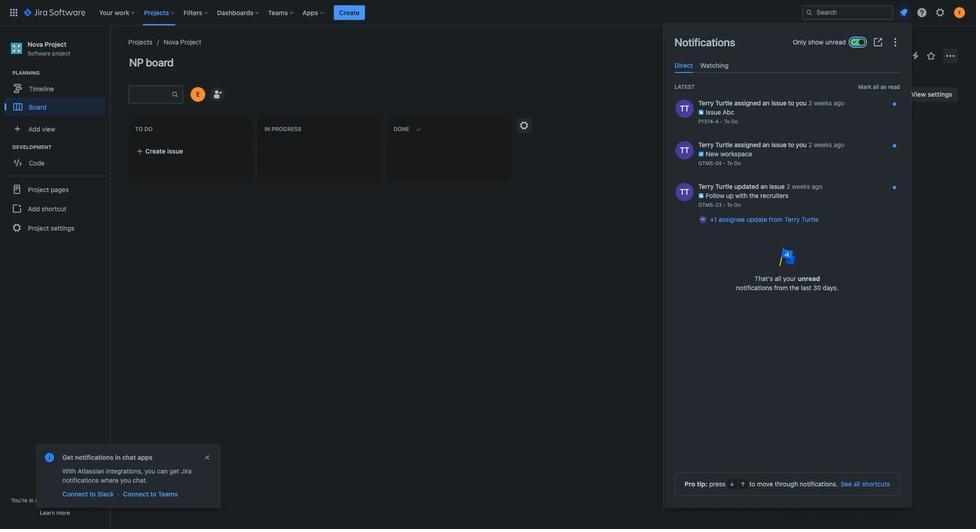 Task type: vqa. For each thing, say whether or not it's contained in the screenshot.
Save
no



Task type: describe. For each thing, give the bounding box(es) containing it.
+1 assignee update from terry turtle button
[[711, 215, 819, 224]]

jira
[[181, 468, 192, 475]]

atlassian
[[78, 468, 104, 475]]

nova for nova project
[[164, 38, 179, 46]]

only show unread
[[793, 38, 847, 46]]

get
[[62, 454, 73, 461]]

filters button
[[181, 5, 212, 20]]

connect to teams
[[123, 490, 178, 498]]

nova project link
[[164, 37, 201, 48]]

dismiss image
[[204, 454, 211, 461]]

work
[[115, 9, 129, 16]]

see all shortcuts
[[841, 480, 891, 488]]

add view
[[28, 125, 55, 133]]

team-
[[40, 497, 55, 504]]

board
[[29, 103, 46, 111]]

apps
[[303, 9, 318, 16]]

code
[[29, 159, 45, 167]]

your
[[784, 275, 797, 283]]

done
[[394, 126, 410, 132]]

group
[[768, 91, 786, 97]]

30
[[814, 284, 822, 292]]

to move through notifications.
[[750, 480, 839, 488]]

connect for connect to slack
[[62, 490, 88, 498]]

notifications image
[[899, 7, 910, 18]]

help image
[[917, 7, 928, 18]]

apps button
[[300, 5, 328, 20]]

you're in a team-managed project
[[11, 497, 99, 504]]

project pages link
[[4, 179, 106, 200]]

view
[[42, 125, 55, 133]]

latest
[[675, 84, 695, 90]]

your profile and settings image
[[955, 7, 966, 18]]

your work
[[99, 9, 129, 16]]

slack
[[97, 490, 114, 498]]

1 vertical spatial more image
[[946, 50, 957, 61]]

pages
[[51, 186, 69, 193]]

your work button
[[96, 5, 139, 20]]

arrow down image
[[729, 481, 736, 488]]

teams inside popup button
[[268, 9, 288, 16]]

project settings
[[28, 224, 74, 232]]

insights image
[[848, 89, 859, 100]]

move
[[758, 480, 774, 488]]

add people image
[[212, 89, 223, 100]]

0 vertical spatial more image
[[891, 37, 902, 48]]

watching
[[701, 61, 729, 69]]

in
[[265, 126, 270, 132]]

direct
[[675, 61, 693, 69]]

0 horizontal spatial in
[[29, 497, 34, 504]]

appswitcher icon image
[[8, 7, 19, 18]]

mark
[[859, 84, 872, 90]]

get notifications in chat apps
[[62, 454, 153, 461]]

board link
[[5, 98, 105, 116]]

search image
[[806, 9, 814, 16]]

read
[[889, 84, 901, 90]]

learn
[[40, 509, 55, 516]]

primary element
[[6, 0, 803, 25]]

projects for projects "link"
[[128, 38, 153, 46]]

notifications
[[675, 36, 736, 49]]

add shortcut button
[[4, 200, 106, 218]]

more
[[56, 509, 70, 516]]

tab list inside notifications dialog
[[671, 58, 904, 73]]

with
[[62, 468, 76, 475]]

create button
[[334, 5, 365, 20]]

notifications inside with atlassian integrations, you can get jira notifications where you chat.
[[62, 477, 99, 484]]

mark all as read button
[[859, 82, 901, 91]]

your
[[99, 9, 113, 16]]

with atlassian integrations, you can get jira notifications where you chat.
[[62, 468, 192, 484]]

1 vertical spatial project
[[81, 497, 99, 504]]

a
[[35, 497, 38, 504]]

add for add view
[[28, 125, 40, 133]]

add for add shortcut
[[28, 205, 40, 212]]

np
[[129, 56, 144, 69]]

project pages
[[28, 186, 69, 193]]

the
[[790, 284, 800, 292]]

turtle
[[802, 216, 819, 223]]

integrations,
[[106, 468, 143, 475]]

nova project software project
[[28, 40, 70, 56]]

info image
[[44, 452, 55, 463]]

create issue button
[[131, 143, 250, 160]]

create issue
[[145, 147, 183, 155]]

that's all your unread notifications from the last 30 days.
[[737, 275, 839, 292]]

in inside alert
[[115, 454, 121, 461]]

settings for view settings
[[928, 91, 953, 98]]

automations menu button icon image
[[911, 50, 922, 61]]

can
[[157, 468, 168, 475]]

from inside button
[[770, 216, 783, 223]]

view settings button
[[894, 87, 958, 102]]

mark all as read
[[859, 84, 901, 90]]

add view button
[[6, 120, 105, 138]]

Search this board text field
[[129, 86, 172, 103]]

settings for project settings
[[51, 224, 74, 232]]

development
[[12, 144, 52, 150]]

project settings link
[[4, 218, 106, 238]]

planning group
[[5, 69, 110, 119]]

do
[[144, 126, 153, 132]]

terry turtle image
[[676, 100, 694, 118]]

you're
[[11, 497, 27, 504]]

open notifications in a new tab image
[[873, 37, 884, 48]]

teams button
[[266, 5, 297, 20]]

add shortcut
[[28, 205, 66, 212]]

development image
[[1, 142, 12, 153]]

timeline
[[29, 85, 54, 92]]

1 vertical spatial notifications
[[75, 454, 114, 461]]

to for connect to teams
[[150, 490, 157, 498]]

connect to teams button
[[122, 489, 179, 500]]



Task type: locate. For each thing, give the bounding box(es) containing it.
more image right star np board image
[[946, 50, 957, 61]]

0 horizontal spatial unread
[[798, 275, 821, 283]]

in
[[115, 454, 121, 461], [29, 497, 34, 504]]

terry turtle image
[[676, 141, 694, 160], [676, 183, 694, 201]]

1 horizontal spatial project
[[81, 497, 99, 504]]

unread inside that's all your unread notifications from the last 30 days.
[[798, 275, 821, 283]]

teams left apps
[[268, 9, 288, 16]]

1 vertical spatial settings
[[51, 224, 74, 232]]

1 connect from the left
[[62, 490, 88, 498]]

eloisefrancis23 image
[[191, 87, 205, 102]]

0 horizontal spatial project
[[52, 50, 70, 56]]

last
[[802, 284, 812, 292]]

1 vertical spatial unread
[[798, 275, 821, 283]]

2 connect from the left
[[123, 490, 149, 498]]

2 horizontal spatial to
[[750, 480, 756, 488]]

create for create
[[339, 9, 360, 16]]

add left shortcut
[[28, 205, 40, 212]]

1 horizontal spatial to
[[150, 490, 157, 498]]

create left issue
[[145, 147, 166, 155]]

connect up more
[[62, 490, 88, 498]]

notifications
[[737, 284, 773, 292], [75, 454, 114, 461], [62, 477, 99, 484]]

create
[[339, 9, 360, 16], [145, 147, 166, 155]]

connect
[[62, 490, 88, 498], [123, 490, 149, 498]]

teams inside button
[[158, 490, 178, 498]]

0 horizontal spatial you
[[120, 477, 131, 484]]

show
[[809, 38, 824, 46]]

0 vertical spatial settings
[[928, 91, 953, 98]]

learn more button
[[40, 509, 70, 516]]

+1 assignee update from terry turtle
[[711, 216, 819, 223]]

pro
[[685, 480, 696, 488]]

dashboards button
[[214, 5, 263, 20]]

to for connect to slack
[[90, 490, 96, 498]]

where
[[101, 477, 119, 484]]

0 vertical spatial from
[[770, 216, 783, 223]]

unread right show at right
[[826, 38, 847, 46]]

connect to slack
[[62, 490, 114, 498]]

1 horizontal spatial all
[[854, 480, 861, 488]]

settings right view
[[928, 91, 953, 98]]

0 vertical spatial notifications
[[737, 284, 773, 292]]

0 vertical spatial teams
[[268, 9, 288, 16]]

1 horizontal spatial unread
[[826, 38, 847, 46]]

project down add shortcut
[[28, 224, 49, 232]]

0 horizontal spatial connect
[[62, 490, 88, 498]]

alert containing get notifications in chat apps
[[37, 445, 220, 507]]

view settings
[[912, 91, 953, 98]]

timeline link
[[5, 79, 105, 98]]

press
[[710, 480, 726, 488]]

1 horizontal spatial create
[[339, 9, 360, 16]]

nova up board on the top left
[[164, 38, 179, 46]]

0 vertical spatial terry turtle image
[[676, 141, 694, 160]]

notifications dialog
[[664, 24, 912, 507]]

projects button
[[141, 5, 178, 20]]

managed
[[55, 497, 79, 504]]

in left 'chat'
[[115, 454, 121, 461]]

1 terry turtle image from the top
[[676, 141, 694, 160]]

0 horizontal spatial more image
[[891, 37, 902, 48]]

0 vertical spatial you
[[145, 468, 155, 475]]

project up 'software'
[[45, 40, 67, 48]]

notifications down atlassian on the left of page
[[62, 477, 99, 484]]

0 horizontal spatial to
[[90, 490, 96, 498]]

more image right 'open notifications in a new tab' image
[[891, 37, 902, 48]]

nova
[[164, 38, 179, 46], [28, 40, 43, 48]]

2 horizontal spatial all
[[874, 84, 880, 90]]

from down your
[[775, 284, 788, 292]]

all left your
[[775, 275, 782, 283]]

from inside that's all your unread notifications from the last 30 days.
[[775, 284, 788, 292]]

development group
[[5, 144, 110, 175]]

connect inside connect to teams button
[[123, 490, 149, 498]]

update
[[747, 216, 768, 223]]

project inside 'link'
[[180, 38, 201, 46]]

1 vertical spatial from
[[775, 284, 788, 292]]

projects for projects dropdown button
[[144, 9, 169, 16]]

from left terry on the right top of the page
[[770, 216, 783, 223]]

by
[[787, 91, 794, 97]]

notifications down that's
[[737, 284, 773, 292]]

connect down chat.
[[123, 490, 149, 498]]

unread up last
[[798, 275, 821, 283]]

all for that's
[[775, 275, 782, 283]]

0 horizontal spatial settings
[[51, 224, 74, 232]]

assignee
[[719, 216, 745, 223]]

all right see
[[854, 480, 861, 488]]

np board
[[129, 56, 174, 69]]

project right managed on the bottom left of the page
[[81, 497, 99, 504]]

settings inside group
[[51, 224, 74, 232]]

notifications inside that's all your unread notifications from the last 30 days.
[[737, 284, 773, 292]]

nova inside 'link'
[[164, 38, 179, 46]]

learn more
[[40, 509, 70, 516]]

insights button
[[842, 87, 890, 102]]

1 vertical spatial projects
[[128, 38, 153, 46]]

nova inside nova project software project
[[28, 40, 43, 48]]

insights
[[860, 91, 884, 98]]

configure board image
[[519, 120, 530, 131]]

0 vertical spatial projects
[[144, 9, 169, 16]]

view
[[912, 91, 927, 98]]

projects inside dropdown button
[[144, 9, 169, 16]]

banner containing your work
[[0, 0, 977, 26]]

0 vertical spatial create
[[339, 9, 360, 16]]

0 vertical spatial add
[[28, 125, 40, 133]]

tab list
[[671, 58, 904, 73]]

create inside create issue button
[[145, 147, 166, 155]]

projects up np
[[128, 38, 153, 46]]

1 horizontal spatial in
[[115, 454, 121, 461]]

more image
[[891, 37, 902, 48], [946, 50, 957, 61]]

board
[[146, 56, 174, 69]]

issue
[[167, 147, 183, 155]]

days.
[[823, 284, 839, 292]]

apps
[[138, 454, 153, 461]]

tab list containing direct
[[671, 58, 904, 73]]

planning image
[[1, 68, 12, 79]]

group containing project pages
[[4, 176, 106, 241]]

all
[[874, 84, 880, 90], [775, 275, 782, 283], [854, 480, 861, 488]]

notifications up atlassian on the left of page
[[75, 454, 114, 461]]

0 horizontal spatial create
[[145, 147, 166, 155]]

connect to slack button
[[61, 489, 115, 500]]

1 vertical spatial create
[[145, 147, 166, 155]]

notifications.
[[800, 480, 839, 488]]

from
[[770, 216, 783, 223], [775, 284, 788, 292]]

project up add shortcut
[[28, 186, 49, 193]]

0 horizontal spatial all
[[775, 275, 782, 283]]

0 horizontal spatial nova
[[28, 40, 43, 48]]

1 horizontal spatial teams
[[268, 9, 288, 16]]

to
[[750, 480, 756, 488], [90, 490, 96, 498], [150, 490, 157, 498]]

chat.
[[133, 477, 148, 484]]

0 vertical spatial in
[[115, 454, 121, 461]]

settings image
[[936, 7, 947, 18]]

arrow up image
[[740, 481, 747, 488]]

as
[[881, 84, 887, 90]]

alert
[[37, 445, 220, 507]]

group
[[4, 176, 106, 241]]

0 horizontal spatial teams
[[158, 490, 178, 498]]

Search field
[[803, 5, 894, 20]]

connect for connect to teams
[[123, 490, 149, 498]]

that's
[[755, 275, 774, 283]]

sidebar navigation image
[[100, 37, 120, 55]]

nova project
[[164, 38, 201, 46]]

all for see
[[854, 480, 861, 488]]

add inside add view popup button
[[28, 125, 40, 133]]

nova for nova project software project
[[28, 40, 43, 48]]

all for mark
[[874, 84, 880, 90]]

1 horizontal spatial settings
[[928, 91, 953, 98]]

chat
[[122, 454, 136, 461]]

projects up projects "link"
[[144, 9, 169, 16]]

project down filters at the left of page
[[180, 38, 201, 46]]

1 horizontal spatial more image
[[946, 50, 957, 61]]

0 vertical spatial unread
[[826, 38, 847, 46]]

project right 'software'
[[52, 50, 70, 56]]

0 vertical spatial all
[[874, 84, 880, 90]]

in progress
[[265, 126, 302, 132]]

group by
[[768, 91, 794, 97]]

project
[[52, 50, 70, 56], [81, 497, 99, 504]]

create right apps popup button
[[339, 9, 360, 16]]

unread
[[826, 38, 847, 46], [798, 275, 821, 283]]

1 horizontal spatial connect
[[123, 490, 149, 498]]

settings down add shortcut button
[[51, 224, 74, 232]]

see
[[841, 480, 853, 488]]

1 vertical spatial add
[[28, 205, 40, 212]]

create inside create button
[[339, 9, 360, 16]]

+1
[[711, 216, 717, 223]]

software
[[28, 50, 51, 56]]

all inside button
[[854, 480, 861, 488]]

project inside nova project software project
[[52, 50, 70, 56]]

project inside nova project software project
[[45, 40, 67, 48]]

1 horizontal spatial nova
[[164, 38, 179, 46]]

create for create issue
[[145, 147, 166, 155]]

all left as
[[874, 84, 880, 90]]

connect inside connect to slack button
[[62, 490, 88, 498]]

dashboards
[[217, 9, 254, 16]]

1 vertical spatial teams
[[158, 490, 178, 498]]

settings inside button
[[928, 91, 953, 98]]

2 vertical spatial notifications
[[62, 477, 99, 484]]

tip:
[[697, 480, 708, 488]]

2 terry turtle image from the top
[[676, 183, 694, 201]]

banner
[[0, 0, 977, 26]]

you down integrations,
[[120, 477, 131, 484]]

1 horizontal spatial you
[[145, 468, 155, 475]]

code link
[[5, 154, 105, 172]]

teams
[[268, 9, 288, 16], [158, 490, 178, 498]]

see all shortcuts button
[[841, 480, 891, 489]]

nova up 'software'
[[28, 40, 43, 48]]

add inside add shortcut button
[[28, 205, 40, 212]]

to do
[[135, 126, 153, 132]]

in left a on the bottom left of page
[[29, 497, 34, 504]]

2 vertical spatial all
[[854, 480, 861, 488]]

shortcut
[[42, 205, 66, 212]]

through
[[775, 480, 799, 488]]

1 vertical spatial you
[[120, 477, 131, 484]]

to
[[135, 126, 143, 132]]

teams down can
[[158, 490, 178, 498]]

0 vertical spatial project
[[52, 50, 70, 56]]

you left can
[[145, 468, 155, 475]]

1 vertical spatial all
[[775, 275, 782, 283]]

shortcuts
[[863, 480, 891, 488]]

star np board image
[[926, 50, 937, 61]]

terry
[[785, 216, 800, 223]]

get
[[170, 468, 179, 475]]

planning
[[12, 70, 40, 76]]

add left view
[[28, 125, 40, 133]]

jira software image
[[24, 7, 85, 18], [24, 7, 85, 18]]

you
[[145, 468, 155, 475], [120, 477, 131, 484]]

add
[[28, 125, 40, 133], [28, 205, 40, 212]]

all inside "button"
[[874, 84, 880, 90]]

progress
[[272, 126, 302, 132]]

to inside notifications dialog
[[750, 480, 756, 488]]

1 vertical spatial in
[[29, 497, 34, 504]]

projects link
[[128, 37, 153, 48]]

all inside that's all your unread notifications from the last 30 days.
[[775, 275, 782, 283]]

1 vertical spatial terry turtle image
[[676, 183, 694, 201]]

pro tip: press
[[685, 480, 726, 488]]



